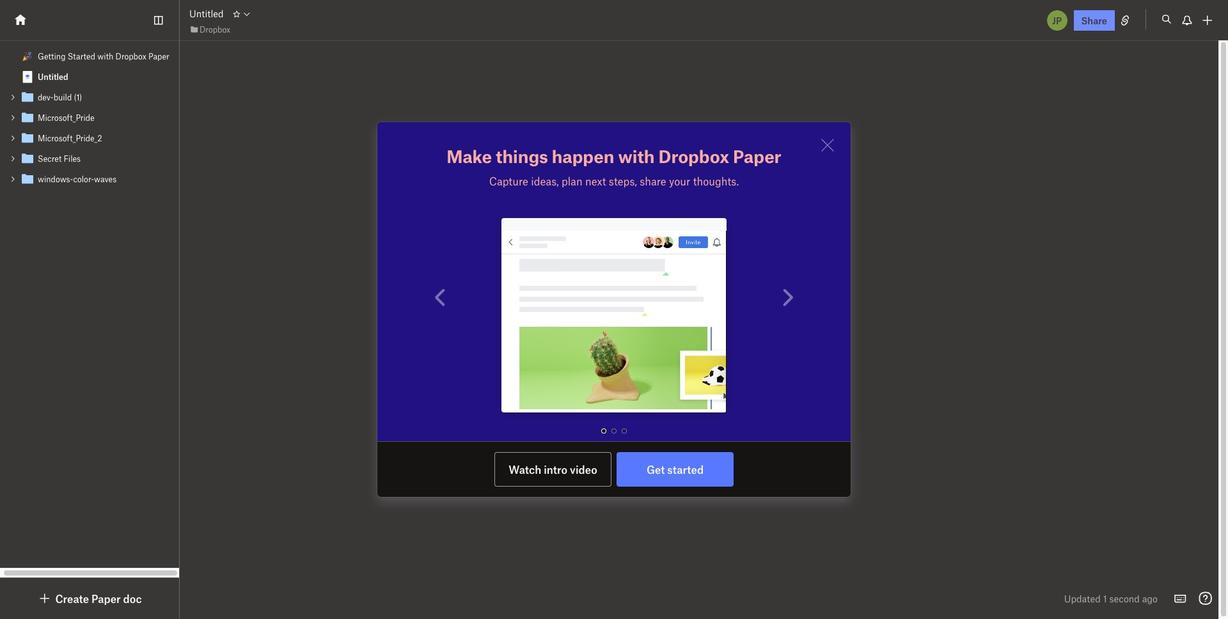 Task type: vqa. For each thing, say whether or not it's contained in the screenshot.
me
no



Task type: locate. For each thing, give the bounding box(es) containing it.
ago
[[1143, 593, 1158, 605]]

1 vertical spatial started
[[668, 463, 704, 476]]

4 list item from the top
[[0, 148, 179, 169]]

paper
[[148, 51, 169, 61], [733, 146, 782, 166], [505, 268, 577, 300], [92, 593, 121, 605]]

to
[[541, 322, 551, 335]]

template content image
[[20, 69, 35, 84]]

with right started
[[97, 51, 113, 61]]

heading containing my paper doc
[[406, 268, 937, 302]]

overlay image
[[820, 138, 836, 153]]

0 horizontal spatial untitled
[[38, 72, 68, 82]]

doc
[[584, 268, 629, 300], [123, 593, 142, 605]]

untitled inside / contents 'list'
[[38, 72, 68, 82]]

untitled up dropbox link on the left top of page
[[189, 8, 224, 19]]

untitled link down started
[[0, 67, 179, 87]]

plan
[[562, 175, 583, 187]]

paper inside popup button
[[92, 593, 121, 605]]

0 horizontal spatial untitled link
[[0, 67, 179, 87]]

1 horizontal spatial untitled link
[[189, 7, 224, 21]]

thoughts.
[[693, 175, 739, 187]]

3 list item from the top
[[0, 128, 179, 148]]

2 vertical spatial dropbox
[[659, 146, 729, 166]]

0 horizontal spatial doc
[[123, 593, 142, 605]]

0 vertical spatial dropbox
[[200, 24, 230, 34]]

started
[[572, 322, 607, 335], [668, 463, 704, 476]]

2 list item from the top
[[0, 107, 179, 128]]

heading
[[406, 268, 937, 302]]

2 horizontal spatial dropbox
[[659, 146, 729, 166]]

jp button
[[1046, 9, 1069, 32]]

0 vertical spatial doc
[[584, 268, 629, 300]]

1 list item from the top
[[0, 87, 179, 107]]

1 vertical spatial untitled link
[[0, 67, 179, 87]]

1 horizontal spatial started
[[668, 463, 704, 476]]

started right the get
[[668, 463, 704, 476]]

0 vertical spatial untitled link
[[189, 7, 224, 21]]

intro
[[544, 463, 568, 476]]

0 vertical spatial started
[[572, 322, 607, 335]]

1 horizontal spatial doc
[[584, 268, 629, 300]]

1 vertical spatial with
[[618, 146, 655, 166]]

list item
[[0, 87, 179, 107], [0, 107, 179, 128], [0, 128, 179, 148], [0, 148, 179, 169], [0, 169, 179, 189]]

0 vertical spatial untitled
[[189, 8, 224, 19]]

1 horizontal spatial dropbox
[[200, 24, 230, 34]]

started
[[68, 51, 95, 61]]

0 horizontal spatial with
[[97, 51, 113, 61]]

steps,
[[609, 175, 637, 187]]

watch
[[509, 463, 541, 476]]

untitled link up dropbox link on the left top of page
[[189, 7, 224, 21]]

untitled link
[[189, 7, 224, 21], [0, 67, 179, 87]]

get
[[647, 463, 665, 476]]

create paper doc button
[[37, 591, 142, 607]]

make
[[447, 146, 492, 166]]

untitled
[[189, 8, 224, 19], [38, 72, 68, 82]]

1 horizontal spatial with
[[618, 146, 655, 166]]

things
[[496, 146, 548, 166]]

started right get
[[572, 322, 607, 335]]

1 horizontal spatial untitled
[[189, 8, 224, 19]]

with up steps, on the top of the page
[[618, 146, 655, 166]]

with
[[97, 51, 113, 61], [618, 146, 655, 166]]

dropbox
[[200, 24, 230, 34], [116, 51, 146, 61], [659, 146, 729, 166]]

0 horizontal spatial dropbox
[[116, 51, 146, 61]]

1 vertical spatial untitled
[[38, 72, 68, 82]]

paper inside / contents 'list'
[[148, 51, 169, 61]]

1 vertical spatial doc
[[123, 593, 142, 605]]

get started button
[[617, 452, 734, 487]]

0 vertical spatial with
[[97, 51, 113, 61]]

type something to get started
[[461, 322, 607, 335]]

1 vertical spatial dropbox
[[116, 51, 146, 61]]

doc inside popup button
[[123, 593, 142, 605]]

😃
[[406, 270, 431, 302]]

my
[[460, 268, 499, 300]]

share
[[1082, 14, 1108, 26]]

untitled down getting
[[38, 72, 68, 82]]

video
[[570, 463, 597, 476]]

updated 1 second ago
[[1065, 593, 1158, 605]]



Task type: describe. For each thing, give the bounding box(es) containing it.
share button
[[1074, 10, 1115, 30]]

started inside button
[[668, 463, 704, 476]]

/ contents list
[[0, 46, 179, 189]]

0 horizontal spatial started
[[572, 322, 607, 335]]

party popper image
[[22, 51, 33, 61]]

jp
[[1052, 14, 1062, 26]]

your
[[669, 175, 691, 187]]

get started
[[647, 463, 704, 476]]

next carousel card image
[[778, 287, 799, 307]]

getting started with dropbox paper link
[[0, 46, 179, 67]]

getting started with dropbox paper
[[38, 51, 169, 61]]

5 list item from the top
[[0, 169, 179, 189]]

getting
[[38, 51, 66, 61]]

with inside / contents 'list'
[[97, 51, 113, 61]]

get
[[553, 322, 569, 335]]

my paper doc
[[454, 268, 629, 300]]

second
[[1110, 593, 1140, 605]]

close large image
[[820, 138, 836, 153]]

capture ideas, plan next steps, share your thoughts.
[[489, 175, 739, 187]]

updated
[[1065, 593, 1101, 605]]

doc for my paper doc
[[584, 268, 629, 300]]

with inside dialog
[[618, 146, 655, 166]]

happen
[[552, 146, 615, 166]]

make things happen with dropbox paper
[[447, 146, 782, 166]]

paper inside dialog
[[733, 146, 782, 166]]

create paper doc
[[55, 593, 142, 605]]

capture
[[489, 175, 528, 187]]

create
[[55, 593, 89, 605]]

share
[[640, 175, 666, 187]]

dig image
[[37, 591, 53, 607]]

dropbox inside / contents 'list'
[[116, 51, 146, 61]]

ideas,
[[531, 175, 559, 187]]

doc for create paper doc
[[123, 593, 142, 605]]

make things happen with dropbox paper dialog
[[378, 122, 1229, 497]]

something
[[487, 322, 538, 335]]

next
[[585, 175, 606, 187]]

dropbox inside dialog
[[659, 146, 729, 166]]

watch intro video
[[509, 463, 597, 476]]

dropbox link
[[189, 23, 230, 36]]

type
[[461, 322, 484, 335]]

1
[[1104, 593, 1107, 605]]

watch intro video button
[[495, 452, 612, 487]]



